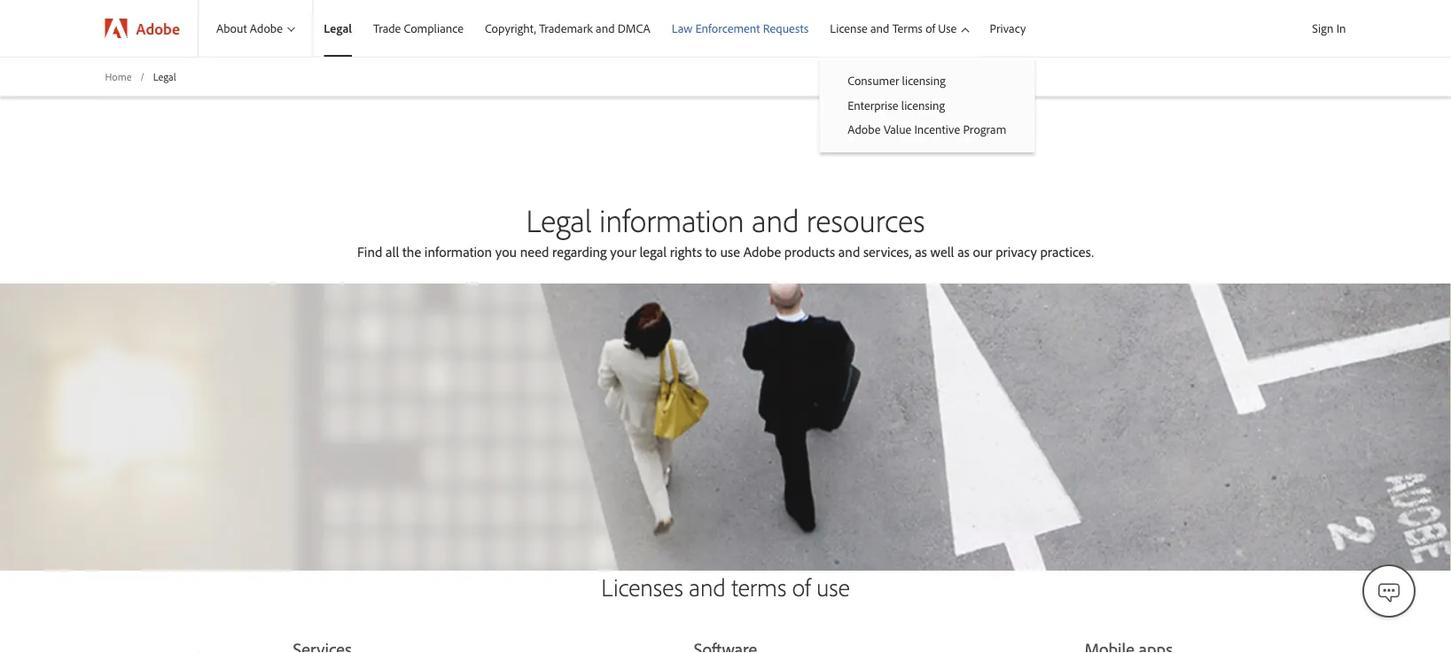 Task type: locate. For each thing, give the bounding box(es) containing it.
2 as from the left
[[958, 243, 970, 261]]

and up products
[[752, 200, 799, 241]]

2 vertical spatial legal
[[526, 200, 592, 241]]

1 horizontal spatial use
[[817, 571, 850, 603]]

legal link
[[313, 0, 363, 57]]

compliance
[[404, 21, 464, 36]]

dmca
[[618, 21, 651, 36]]

license and terms of use
[[830, 21, 957, 36]]

trade
[[373, 21, 401, 36]]

0 horizontal spatial as
[[915, 243, 928, 261]]

as
[[915, 243, 928, 261], [958, 243, 970, 261]]

1 as from the left
[[915, 243, 928, 261]]

adobe left products
[[744, 243, 782, 261]]

1 vertical spatial licensing
[[902, 97, 946, 113]]

adobe left about at the top left of the page
[[136, 18, 180, 38]]

consumer licensing
[[848, 73, 946, 88]]

use
[[721, 243, 741, 261], [817, 571, 850, 603]]

0 horizontal spatial use
[[721, 243, 741, 261]]

and left "terms"
[[871, 21, 890, 36]]

0 vertical spatial use
[[721, 243, 741, 261]]

1 vertical spatial of
[[793, 571, 811, 603]]

legal up regarding
[[526, 200, 592, 241]]

and inside popup button
[[871, 21, 890, 36]]

use
[[939, 21, 957, 36]]

legal left trade
[[324, 21, 352, 36]]

1 horizontal spatial as
[[958, 243, 970, 261]]

2 horizontal spatial legal
[[526, 200, 592, 241]]

licensing up enterprise licensing link
[[903, 73, 946, 88]]

0 vertical spatial of
[[926, 21, 936, 36]]

licenses
[[602, 571, 684, 603]]

group
[[820, 57, 1035, 152]]

trade compliance link
[[363, 0, 474, 57]]

legal
[[324, 21, 352, 36], [153, 70, 176, 83], [526, 200, 592, 241]]

adobe right about at the top left of the page
[[250, 21, 283, 36]]

0 vertical spatial licensing
[[903, 73, 946, 88]]

information
[[600, 200, 745, 241], [425, 243, 492, 261]]

license and terms of use button
[[820, 0, 980, 57]]

all
[[386, 243, 399, 261]]

1 horizontal spatial legal
[[324, 21, 352, 36]]

use right to on the left top of the page
[[721, 243, 741, 261]]

1 horizontal spatial information
[[600, 200, 745, 241]]

enforcement
[[696, 21, 760, 36]]

1 vertical spatial legal
[[153, 70, 176, 83]]

license
[[830, 21, 868, 36]]

1 vertical spatial use
[[817, 571, 850, 603]]

of
[[926, 21, 936, 36], [793, 571, 811, 603]]

of right terms on the bottom of page
[[793, 571, 811, 603]]

as left our
[[958, 243, 970, 261]]

group containing consumer licensing
[[820, 57, 1035, 152]]

law
[[672, 21, 693, 36]]

use inside legal information and resources find all the information you need regarding your legal rights to use adobe products and services, as well as our privacy practices.
[[721, 243, 741, 261]]

enterprise
[[848, 97, 899, 113]]

value
[[884, 122, 912, 137]]

0 horizontal spatial legal
[[153, 70, 176, 83]]

services,
[[864, 243, 912, 261]]

licensing
[[903, 73, 946, 88], [902, 97, 946, 113]]

you
[[496, 243, 517, 261]]

0 horizontal spatial of
[[793, 571, 811, 603]]

use right terms on the bottom of page
[[817, 571, 850, 603]]

regarding
[[553, 243, 607, 261]]

products
[[785, 243, 836, 261]]

and
[[596, 21, 615, 36], [871, 21, 890, 36], [752, 200, 799, 241], [839, 243, 861, 261], [689, 571, 726, 603]]

licensing down consumer licensing 'link'
[[902, 97, 946, 113]]

of left "use"
[[926, 21, 936, 36]]

legal right home
[[153, 70, 176, 83]]

of inside popup button
[[926, 21, 936, 36]]

program
[[964, 122, 1007, 137]]

information right the
[[425, 243, 492, 261]]

licensing for consumer licensing
[[903, 73, 946, 88]]

as left well
[[915, 243, 928, 261]]

requests
[[763, 21, 809, 36]]

terms
[[732, 571, 787, 603]]

1 horizontal spatial of
[[926, 21, 936, 36]]

licensing inside 'link'
[[903, 73, 946, 88]]

consumer
[[848, 73, 900, 88]]

adobe down enterprise
[[848, 122, 881, 137]]

adobe
[[136, 18, 180, 38], [250, 21, 283, 36], [848, 122, 881, 137], [744, 243, 782, 261]]

incentive
[[915, 122, 961, 137]]

information up rights in the left top of the page
[[600, 200, 745, 241]]

rights
[[670, 243, 702, 261]]

about adobe button
[[199, 0, 312, 57]]

need
[[520, 243, 549, 261]]

0 horizontal spatial information
[[425, 243, 492, 261]]



Task type: describe. For each thing, give the bounding box(es) containing it.
privacy link
[[980, 0, 1037, 57]]

legal information and resources find all the information you need regarding your legal rights to use adobe products and services, as well as our privacy practices.
[[358, 200, 1094, 261]]

the
[[403, 243, 421, 261]]

enterprise licensing
[[848, 97, 946, 113]]

privacy
[[990, 20, 1027, 36]]

0 vertical spatial information
[[600, 200, 745, 241]]

adobe value incentive program link
[[820, 117, 1035, 142]]

copyright,
[[485, 21, 537, 36]]

our
[[973, 243, 993, 261]]

adobe link
[[87, 0, 198, 57]]

and left terms on the bottom of page
[[689, 571, 726, 603]]

trade compliance
[[373, 21, 464, 36]]

trademark
[[539, 21, 593, 36]]

home link
[[105, 69, 132, 84]]

legal
[[640, 243, 667, 261]]

well
[[931, 243, 955, 261]]

home
[[105, 70, 132, 83]]

legal inside legal information and resources find all the information you need regarding your legal rights to use adobe products and services, as well as our privacy practices.
[[526, 200, 592, 241]]

of for terms
[[793, 571, 811, 603]]

sign in button
[[1309, 13, 1350, 43]]

licensing for enterprise licensing
[[902, 97, 946, 113]]

sign
[[1313, 20, 1334, 36]]

about adobe
[[216, 21, 283, 36]]

resources
[[807, 200, 925, 241]]

practices.
[[1041, 243, 1094, 261]]

and left dmca
[[596, 21, 615, 36]]

adobe inside dropdown button
[[250, 21, 283, 36]]

copyright, trademark and dmca link
[[474, 0, 661, 57]]

to
[[706, 243, 717, 261]]

0 vertical spatial legal
[[324, 21, 352, 36]]

terms
[[893, 21, 923, 36]]

1 vertical spatial information
[[425, 243, 492, 261]]

adobe value incentive program
[[848, 122, 1007, 137]]

and down resources
[[839, 243, 861, 261]]

enterprise licensing link
[[820, 93, 1035, 117]]

privacy
[[996, 243, 1037, 261]]

of for terms
[[926, 21, 936, 36]]

consumer licensing link
[[820, 68, 1035, 93]]

your
[[611, 243, 637, 261]]

find
[[358, 243, 383, 261]]

licenses and terms of use
[[602, 571, 850, 603]]

in
[[1337, 20, 1347, 36]]

sign in
[[1313, 20, 1347, 36]]

about
[[216, 21, 247, 36]]

law enforcement requests
[[672, 21, 809, 36]]

adobe inside legal information and resources find all the information you need regarding your legal rights to use adobe products and services, as well as our privacy practices.
[[744, 243, 782, 261]]

law enforcement requests link
[[661, 0, 820, 57]]

copyright, trademark and dmca
[[485, 21, 651, 36]]



Task type: vqa. For each thing, say whether or not it's contained in the screenshot.
PROGRAM
yes



